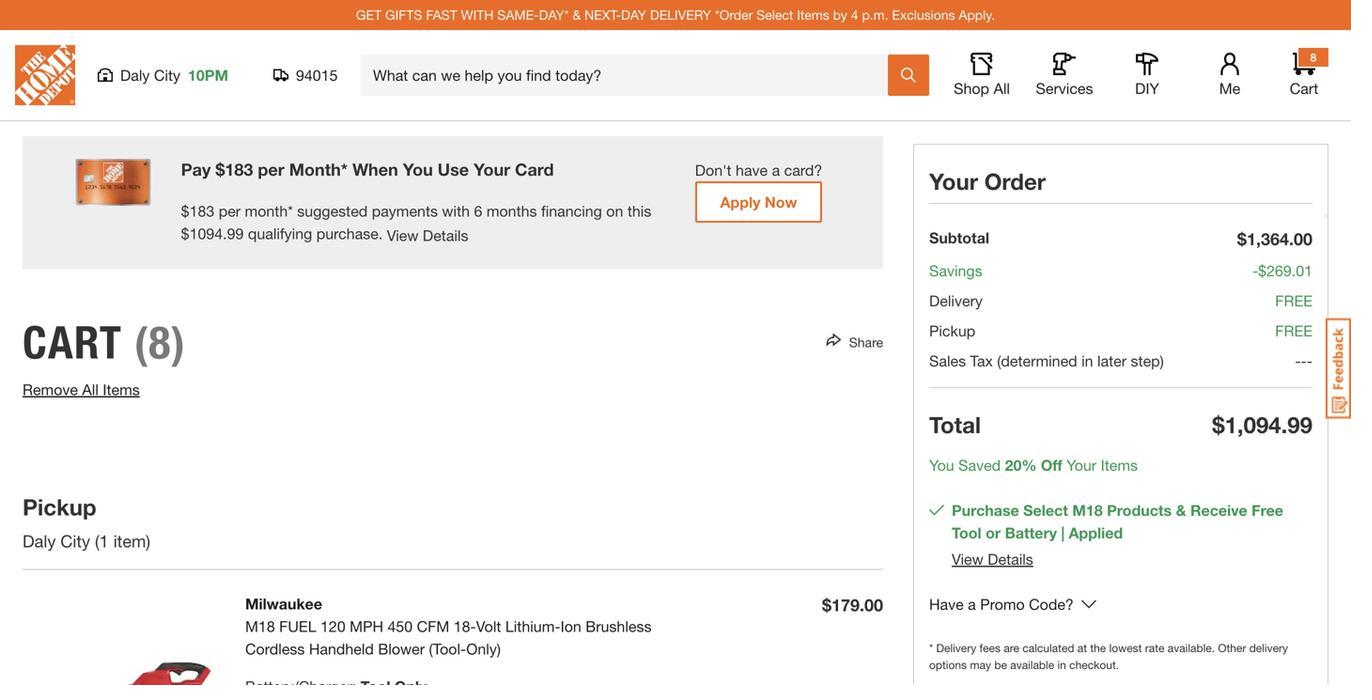 Task type: vqa. For each thing, say whether or not it's contained in the screenshot.
10PM's City
yes



Task type: describe. For each thing, give the bounding box(es) containing it.
have
[[736, 161, 768, 179]]

share link
[[842, 335, 884, 350]]

$ 183 per month* suggested payments with 6
[[181, 202, 483, 220]]

product image
[[23, 593, 215, 685]]

(
[[95, 531, 99, 551]]

(8)
[[134, 315, 186, 370]]

don't
[[695, 161, 732, 179]]

$1,364.00
[[1238, 229, 1313, 249]]

450
[[388, 617, 413, 635]]

month*
[[289, 159, 348, 180]]

savings
[[930, 262, 983, 280]]

2 horizontal spatial your
[[1067, 456, 1097, 474]]

get gifts fast with same-day* & next-day delivery *order select items by 4 p.m. exclusions apply.
[[356, 7, 995, 23]]

1 horizontal spatial in
[[1082, 352, 1094, 370]]

available
[[1011, 658, 1055, 672]]

1 vertical spatial $
[[181, 202, 189, 220]]

daly city ( 1 item )
[[23, 531, 155, 551]]

item
[[113, 531, 146, 551]]

0 vertical spatial delivery
[[930, 292, 983, 310]]

on
[[607, 202, 624, 220]]

feedback link image
[[1326, 318, 1352, 419]]

remove all items
[[23, 381, 140, 398]]

gifts
[[385, 7, 422, 23]]

at
[[1078, 642, 1088, 655]]

1
[[99, 531, 109, 551]]

cordless
[[245, 640, 305, 658]]

months financing on this $
[[181, 202, 652, 243]]

have a promo code?
[[930, 595, 1074, 613]]

0 vertical spatial view details button
[[387, 224, 469, 247]]

options
[[930, 658, 967, 672]]

services
[[1036, 79, 1094, 97]]

m18 inside milwaukee m18 fuel 120 mph 450 cfm 18-volt lithium-ion brushless cordless handheld blower (tool-only)
[[245, 617, 275, 635]]

are
[[1004, 642, 1020, 655]]

all for remove
[[82, 381, 99, 398]]

lowest
[[1110, 642, 1142, 655]]

mph
[[350, 617, 384, 635]]

services button
[[1035, 53, 1095, 98]]

0 vertical spatial a
[[772, 161, 780, 179]]

1 horizontal spatial view details button
[[952, 550, 1034, 568]]

remove all items link
[[23, 381, 140, 398]]

pay $ 183 per month* when you use your card
[[181, 159, 554, 180]]

1 vertical spatial pickup
[[23, 493, 96, 520]]

1094.99
[[189, 225, 244, 243]]

2 free from the top
[[1276, 322, 1313, 340]]

other
[[1219, 642, 1247, 655]]

milwaukee m18 fuel 120 mph 450 cfm 18-volt lithium-ion brushless cordless handheld blower (tool-only)
[[245, 595, 652, 658]]

1094.99 qualifying purchase. view details
[[189, 225, 469, 244]]

in inside '* delivery fees are calculated at the lowest rate available. other delivery options may be available in checkout.'
[[1058, 658, 1067, 672]]

your order
[[930, 168, 1046, 195]]

with
[[461, 7, 494, 23]]

20%
[[1005, 456, 1037, 474]]

-$269.01
[[1253, 262, 1313, 280]]

0 vertical spatial $
[[216, 159, 225, 180]]

daly city 10pm
[[120, 66, 228, 84]]

cart
[[1290, 79, 1319, 97]]

only)
[[466, 640, 501, 658]]

subtotal
[[930, 229, 990, 247]]

)
[[146, 531, 150, 551]]

be
[[995, 658, 1008, 672]]

have a promo code? link
[[930, 593, 1074, 617]]

daly for daly city ( 1 item )
[[23, 531, 56, 551]]

card?
[[785, 161, 823, 179]]

1 vertical spatial a
[[968, 595, 976, 613]]

me button
[[1200, 53, 1261, 98]]

apply
[[720, 193, 761, 211]]

checkout.
[[1070, 658, 1120, 672]]

view inside 1094.99 qualifying purchase. view details
[[387, 226, 419, 244]]

1 vertical spatial items
[[103, 381, 140, 398]]

may
[[970, 658, 992, 672]]

with
[[442, 202, 470, 220]]

view details
[[952, 550, 1034, 568]]

blower
[[378, 640, 425, 658]]

all for shop
[[994, 79, 1010, 97]]

this
[[628, 202, 652, 220]]

month*
[[245, 202, 293, 220]]

city for 10pm
[[154, 66, 180, 84]]

|
[[1062, 524, 1065, 542]]

cart
[[23, 315, 122, 370]]

apply now button
[[695, 181, 823, 223]]

next-
[[585, 7, 621, 23]]

qualifying
[[248, 225, 312, 243]]

fuel
[[279, 617, 316, 635]]

p.m.
[[862, 7, 889, 23]]

order
[[985, 168, 1046, 195]]

0 vertical spatial per
[[258, 159, 285, 180]]

pay
[[181, 159, 211, 180]]

1 vertical spatial 183
[[189, 202, 215, 220]]

off
[[1041, 456, 1063, 474]]

applied
[[1069, 524, 1123, 542]]

1 horizontal spatial items
[[797, 7, 830, 23]]

me
[[1220, 79, 1241, 97]]

sales tax (determined in later step)
[[930, 352, 1164, 370]]

by
[[833, 7, 848, 23]]

diy button
[[1118, 53, 1178, 98]]

1 horizontal spatial your
[[930, 168, 979, 195]]

cart 8
[[1290, 51, 1319, 97]]

delivery
[[650, 7, 712, 23]]

use
[[438, 159, 469, 180]]

have
[[930, 595, 964, 613]]

0 vertical spatial select
[[757, 7, 794, 23]]



Task type: locate. For each thing, give the bounding box(es) containing it.
& left receive
[[1176, 501, 1187, 519]]

free up ---
[[1276, 322, 1313, 340]]

1 vertical spatial in
[[1058, 658, 1067, 672]]

daly for daly city 10pm
[[120, 66, 150, 84]]

battery
[[1005, 524, 1057, 542]]

in down calculated
[[1058, 658, 1067, 672]]

details down or
[[988, 550, 1034, 568]]

94015
[[296, 66, 338, 84]]

1 horizontal spatial 183
[[225, 159, 253, 180]]

0 horizontal spatial &
[[573, 7, 581, 23]]

apply.
[[959, 7, 995, 23]]

cart (8)
[[23, 315, 186, 370]]

0 vertical spatial daly
[[120, 66, 150, 84]]

0 vertical spatial 183
[[225, 159, 253, 180]]

0 horizontal spatial pickup
[[23, 493, 96, 520]]

free
[[1252, 501, 1284, 519]]

select inside purchase select m18 products & receive free tool or battery
[[1024, 501, 1069, 519]]

milwaukee
[[245, 595, 322, 613]]

$269.01
[[1259, 262, 1313, 280]]

1 horizontal spatial m18
[[1073, 501, 1103, 519]]

*order
[[715, 7, 753, 23]]

$ down "pay"
[[181, 225, 189, 243]]

sales
[[930, 352, 966, 370]]

calculated
[[1023, 642, 1075, 655]]

you saved 20% off your item s
[[930, 456, 1138, 474]]

all right shop
[[994, 79, 1010, 97]]

4
[[851, 7, 859, 23]]

products
[[1107, 501, 1172, 519]]

when
[[353, 159, 398, 180]]

1 horizontal spatial &
[[1176, 501, 1187, 519]]

1 vertical spatial you
[[930, 456, 955, 474]]

0 vertical spatial city
[[154, 66, 180, 84]]

view details button down or
[[952, 550, 1034, 568]]

0 vertical spatial in
[[1082, 352, 1094, 370]]

0 vertical spatial view
[[387, 226, 419, 244]]

view details button down payments
[[387, 224, 469, 247]]

1 horizontal spatial all
[[994, 79, 1010, 97]]

m18 inside purchase select m18 products & receive free tool or battery
[[1073, 501, 1103, 519]]

0 horizontal spatial all
[[82, 381, 99, 398]]

all
[[994, 79, 1010, 97], [82, 381, 99, 398]]

or
[[986, 524, 1001, 542]]

payments
[[372, 202, 438, 220]]

city for (
[[60, 531, 90, 551]]

purchase
[[952, 501, 1020, 519]]

0 vertical spatial you
[[403, 159, 433, 180]]

What can we help you find today? search field
[[373, 55, 887, 95]]

$ right "pay"
[[216, 159, 225, 180]]

don't have a card?
[[695, 161, 823, 179]]

1 vertical spatial free
[[1276, 322, 1313, 340]]

& inside purchase select m18 products & receive free tool or battery
[[1176, 501, 1187, 519]]

a right have
[[772, 161, 780, 179]]

0 horizontal spatial daly
[[23, 531, 56, 551]]

1 horizontal spatial details
[[988, 550, 1034, 568]]

0 vertical spatial free
[[1276, 292, 1313, 310]]

1 vertical spatial select
[[1024, 501, 1069, 519]]

daly left "10pm"
[[120, 66, 150, 84]]

0 vertical spatial m18
[[1073, 501, 1103, 519]]

1 vertical spatial view
[[952, 550, 984, 568]]

10pm
[[188, 66, 228, 84]]

0 horizontal spatial in
[[1058, 658, 1067, 672]]

shop all button
[[952, 53, 1012, 98]]

1 horizontal spatial you
[[930, 456, 955, 474]]

the
[[1091, 642, 1107, 655]]

view down payments
[[387, 226, 419, 244]]

you left saved
[[930, 456, 955, 474]]

volt
[[476, 617, 501, 635]]

per up 1094.99
[[219, 202, 241, 220]]

details down with
[[423, 226, 469, 244]]

a right have on the right of the page
[[968, 595, 976, 613]]

day*
[[539, 7, 569, 23]]

suggested
[[297, 202, 368, 220]]

1 vertical spatial m18
[[245, 617, 275, 635]]

0 horizontal spatial a
[[772, 161, 780, 179]]

promo
[[981, 595, 1025, 613]]

tool
[[952, 524, 982, 542]]

items left by
[[797, 7, 830, 23]]

presentation image
[[76, 159, 151, 206]]

pickup up sales
[[930, 322, 976, 340]]

apply now
[[720, 193, 798, 211]]

step)
[[1131, 352, 1164, 370]]

delivery
[[1250, 642, 1289, 655]]

delivery down savings
[[930, 292, 983, 310]]

1 horizontal spatial per
[[258, 159, 285, 180]]

the home depot logo image
[[15, 45, 75, 105]]

0 horizontal spatial 183
[[189, 202, 215, 220]]

rate
[[1146, 642, 1165, 655]]

1 vertical spatial view details button
[[952, 550, 1034, 568]]

daly
[[120, 66, 150, 84], [23, 531, 56, 551]]

1 vertical spatial details
[[988, 550, 1034, 568]]

s
[[1131, 456, 1138, 474]]

all right remove
[[82, 381, 99, 398]]

1 vertical spatial daly
[[23, 531, 56, 551]]

financing
[[541, 202, 602, 220]]

later
[[1098, 352, 1127, 370]]

exclusions
[[892, 7, 956, 23]]

total
[[930, 411, 981, 438]]

your right use
[[474, 159, 511, 180]]

get
[[356, 7, 382, 23]]

remove
[[23, 381, 78, 398]]

1 horizontal spatial daly
[[120, 66, 150, 84]]

same-
[[498, 7, 539, 23]]

1 vertical spatial city
[[60, 531, 90, 551]]

available.
[[1168, 642, 1215, 655]]

select up battery
[[1024, 501, 1069, 519]]

city left "10pm"
[[154, 66, 180, 84]]

m18 up | applied
[[1073, 501, 1103, 519]]

m18 up cordless
[[245, 617, 275, 635]]

you
[[403, 159, 433, 180], [930, 456, 955, 474]]

in left later
[[1082, 352, 1094, 370]]

your up the subtotal
[[930, 168, 979, 195]]

details inside 1094.99 qualifying purchase. view details
[[423, 226, 469, 244]]

8
[[1311, 51, 1317, 64]]

0 horizontal spatial view details button
[[387, 224, 469, 247]]

1 horizontal spatial city
[[154, 66, 180, 84]]

1 free from the top
[[1276, 292, 1313, 310]]

1 horizontal spatial pickup
[[930, 322, 976, 340]]

delivery inside '* delivery fees are calculated at the lowest rate available. other delivery options may be available in checkout.'
[[937, 642, 977, 655]]

$ up 1094.99
[[181, 202, 189, 220]]

day
[[621, 7, 647, 23]]

city left (
[[60, 531, 90, 551]]

1 horizontal spatial a
[[968, 595, 976, 613]]

all inside button
[[994, 79, 1010, 97]]

0 horizontal spatial select
[[757, 7, 794, 23]]

fast
[[426, 7, 458, 23]]

& right "day*"
[[573, 7, 581, 23]]

1 vertical spatial all
[[82, 381, 99, 398]]

0 horizontal spatial view
[[387, 226, 419, 244]]

diy
[[1136, 79, 1160, 97]]

0 vertical spatial details
[[423, 226, 469, 244]]

view down tool
[[952, 550, 984, 568]]

1 horizontal spatial select
[[1024, 501, 1069, 519]]

1 vertical spatial delivery
[[937, 642, 977, 655]]

1 horizontal spatial view
[[952, 550, 984, 568]]

in
[[1082, 352, 1094, 370], [1058, 658, 1067, 672]]

183 right "pay"
[[225, 159, 253, 180]]

*
[[930, 642, 934, 655]]

0 vertical spatial all
[[994, 79, 1010, 97]]

select right *order
[[757, 7, 794, 23]]

2 vertical spatial $
[[181, 225, 189, 243]]

free down '$269.01'
[[1276, 292, 1313, 310]]

purchase select m18 products & receive free tool or battery
[[952, 501, 1284, 542]]

0 horizontal spatial items
[[103, 381, 140, 398]]

tax
[[971, 352, 993, 370]]

cfm
[[417, 617, 450, 635]]

120
[[321, 617, 346, 635]]

0 horizontal spatial details
[[423, 226, 469, 244]]

(determined
[[998, 352, 1078, 370]]

1 vertical spatial per
[[219, 202, 241, 220]]

183
[[225, 159, 253, 180], [189, 202, 215, 220]]

view details button
[[387, 224, 469, 247], [952, 550, 1034, 568]]

months
[[487, 202, 537, 220]]

0 vertical spatial pickup
[[930, 322, 976, 340]]

| applied
[[1057, 524, 1123, 542]]

0 horizontal spatial city
[[60, 531, 90, 551]]

0 vertical spatial &
[[573, 7, 581, 23]]

183 up 1094.99
[[189, 202, 215, 220]]

---
[[1296, 352, 1313, 370]]

pickup up 'daly city ( 1 item )'
[[23, 493, 96, 520]]

0 horizontal spatial m18
[[245, 617, 275, 635]]

per up the month*
[[258, 159, 285, 180]]

items down 'cart (8)'
[[103, 381, 140, 398]]

delivery up options
[[937, 642, 977, 655]]

purchase.
[[317, 225, 383, 243]]

$ inside the months financing on this $
[[181, 225, 189, 243]]

1 vertical spatial &
[[1176, 501, 1187, 519]]

0 horizontal spatial you
[[403, 159, 433, 180]]

you left use
[[403, 159, 433, 180]]

free
[[1276, 292, 1313, 310], [1276, 322, 1313, 340]]

shop all
[[954, 79, 1010, 97]]

0 vertical spatial items
[[797, 7, 830, 23]]

your right off
[[1067, 456, 1097, 474]]

saved
[[959, 456, 1001, 474]]

receive
[[1191, 501, 1248, 519]]

0 horizontal spatial your
[[474, 159, 511, 180]]

* delivery fees are calculated at the lowest rate available. other delivery options may be available in checkout.
[[930, 642, 1289, 672]]

(tool-
[[429, 640, 466, 658]]

select
[[757, 7, 794, 23], [1024, 501, 1069, 519]]

now
[[765, 193, 798, 211]]

0 horizontal spatial per
[[219, 202, 241, 220]]

daly left (
[[23, 531, 56, 551]]

brushless
[[586, 617, 652, 635]]

$179.00
[[822, 595, 884, 615]]

a
[[772, 161, 780, 179], [968, 595, 976, 613]]

94015 button
[[274, 66, 338, 85]]



